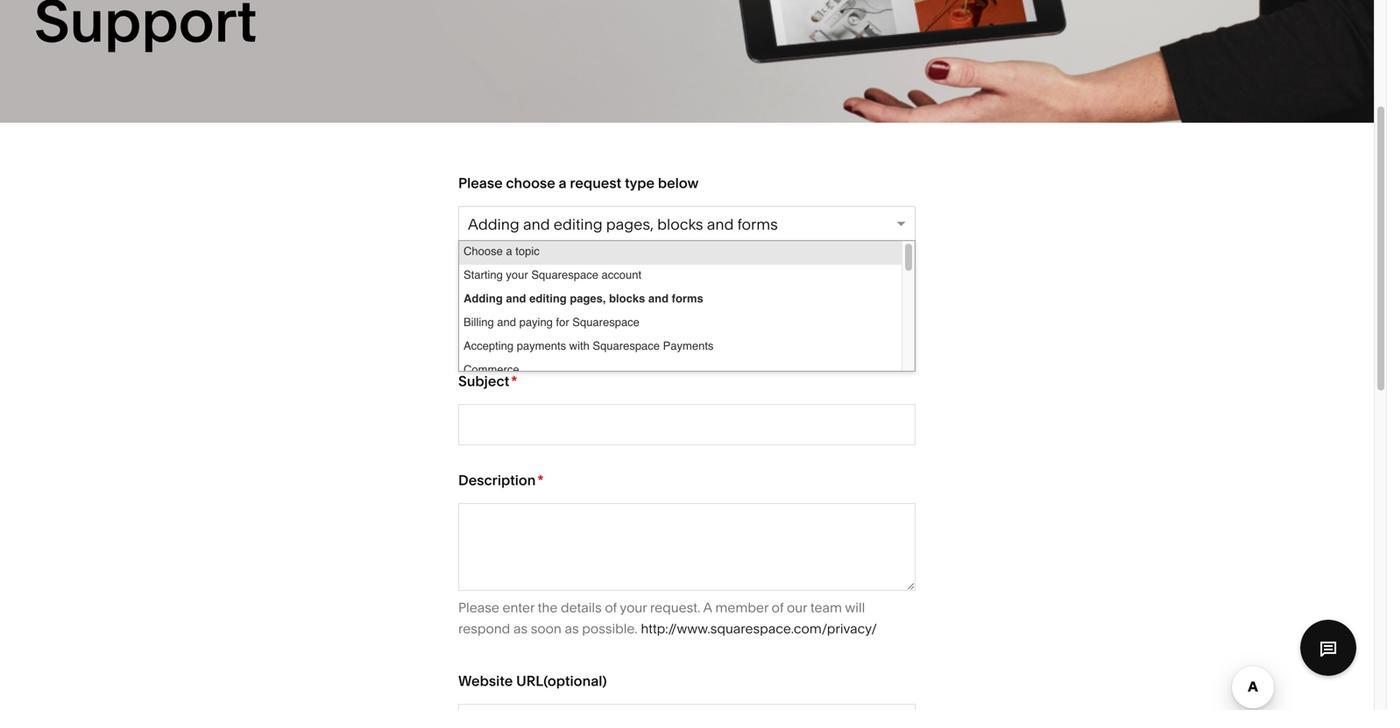 Task type: vqa. For each thing, say whether or not it's contained in the screenshot.
the Domains
no



Task type: locate. For each thing, give the bounding box(es) containing it.
starting your squarespace account option
[[459, 265, 902, 288]]

editing inside option
[[530, 292, 567, 305]]

please left choose
[[459, 174, 503, 192]]

forms for adding and editing pages, blocks and forms option
[[672, 292, 704, 305]]

choose
[[506, 174, 556, 192]]

adding inside adding and editing pages, blocks and forms link
[[468, 215, 520, 234]]

1 vertical spatial your
[[620, 600, 647, 616]]

editing
[[554, 215, 603, 234], [530, 292, 567, 305]]

forms up choose a topic 'option'
[[738, 215, 778, 234]]

below
[[658, 174, 699, 192]]

and right billing on the left of page
[[497, 316, 516, 329]]

of
[[605, 600, 617, 616], [772, 600, 784, 616]]

commerce
[[464, 363, 520, 376]]

please
[[459, 174, 503, 192], [459, 600, 500, 616]]

blocks up choose a topic 'option'
[[658, 215, 704, 234]]

blocks
[[658, 215, 704, 234], [609, 292, 646, 305]]

of left the our
[[772, 600, 784, 616]]

starting
[[464, 268, 503, 281]]

1 vertical spatial pages,
[[570, 292, 606, 305]]

please for please choose a request type below
[[459, 174, 503, 192]]

your
[[506, 268, 528, 281], [620, 600, 647, 616]]

0 vertical spatial pages,
[[606, 215, 654, 234]]

pages, inside option
[[570, 292, 606, 305]]

details
[[561, 600, 602, 616]]

a inside 'option'
[[506, 245, 513, 258]]

1 horizontal spatial blocks
[[658, 215, 704, 234]]

for
[[556, 316, 570, 329]]

1 horizontal spatial forms
[[738, 215, 778, 234]]

forms
[[738, 215, 778, 234], [672, 292, 704, 305]]

0 vertical spatial please
[[459, 174, 503, 192]]

blocks for adding and editing pages, blocks and forms option
[[609, 292, 646, 305]]

please enter the details of your request. a member of our team will respond as soon as possible.
[[459, 600, 866, 637]]

possible.
[[582, 621, 638, 637]]

0 horizontal spatial forms
[[672, 292, 704, 305]]

pages,
[[606, 215, 654, 234], [570, 292, 606, 305]]

choose
[[464, 245, 503, 258]]

editing down please choose a request type below
[[554, 215, 603, 234]]

2 vertical spatial squarespace
[[593, 339, 660, 352]]

adding and editing pages, blocks and forms inside option
[[464, 292, 704, 305]]

adding and editing pages, blocks and forms up for
[[464, 292, 704, 305]]

as down enter
[[514, 621, 528, 637]]

adding inside adding and editing pages, blocks and forms option
[[464, 292, 503, 305]]

and down the more
[[506, 292, 526, 305]]

please choose a request type below
[[459, 174, 699, 192]]

0 vertical spatial blocks
[[658, 215, 704, 234]]

1 horizontal spatial of
[[772, 600, 784, 616]]

adding and editing pages, blocks and forms down type
[[468, 215, 778, 234]]

url
[[516, 672, 544, 690]]

pages, down type
[[606, 215, 654, 234]]

tell us more
[[459, 274, 539, 291]]

squarespace up accepting payments with squarespace payments
[[573, 316, 640, 329]]

0 horizontal spatial your
[[506, 268, 528, 281]]

squarespace
[[532, 268, 599, 281], [573, 316, 640, 329], [593, 339, 660, 352]]

0 horizontal spatial a
[[506, 245, 513, 258]]

Subject text field
[[459, 404, 916, 445]]

0 vertical spatial forms
[[738, 215, 778, 234]]

adding for adding and editing pages, blocks and forms option
[[464, 292, 503, 305]]

0 horizontal spatial as
[[514, 621, 528, 637]]

adding and editing pages, blocks and forms option
[[459, 288, 902, 312]]

accepting payments with squarespace payments option
[[459, 336, 902, 359]]

more
[[503, 274, 539, 291]]

a left topic
[[506, 245, 513, 258]]

your inside starting your squarespace account option
[[506, 268, 528, 281]]

editing for adding and editing pages, blocks and forms link
[[554, 215, 603, 234]]

blocks down 'account'
[[609, 292, 646, 305]]

accepting payments with squarespace payments
[[464, 339, 714, 352]]

0 horizontal spatial of
[[605, 600, 617, 616]]

of up possible.
[[605, 600, 617, 616]]

1 vertical spatial please
[[459, 600, 500, 616]]

1 vertical spatial a
[[506, 245, 513, 258]]

editing up billing and paying for squarespace
[[530, 292, 567, 305]]

starting your squarespace account
[[464, 268, 642, 281]]

with
[[570, 339, 590, 352]]

commerce option
[[459, 359, 902, 383]]

adding down the us
[[464, 292, 503, 305]]

and up topic
[[523, 215, 550, 234]]

list box
[[459, 241, 902, 710]]

0 vertical spatial adding
[[468, 215, 520, 234]]

1 vertical spatial editing
[[530, 292, 567, 305]]

billing
[[464, 316, 494, 329]]

as
[[514, 621, 528, 637], [565, 621, 579, 637]]

1 horizontal spatial a
[[559, 174, 567, 192]]

0 horizontal spatial blocks
[[609, 292, 646, 305]]

1 please from the top
[[459, 174, 503, 192]]

paying
[[520, 316, 553, 329]]

pages, down 'account'
[[570, 292, 606, 305]]

website
[[459, 672, 513, 690]]

member
[[716, 600, 769, 616]]

2 of from the left
[[772, 600, 784, 616]]

a
[[559, 174, 567, 192], [506, 245, 513, 258]]

please up respond
[[459, 600, 500, 616]]

1 horizontal spatial as
[[565, 621, 579, 637]]

adding
[[468, 215, 520, 234], [464, 292, 503, 305]]

(optional)
[[544, 672, 607, 690]]

your up possible.
[[620, 600, 647, 616]]

1 horizontal spatial your
[[620, 600, 647, 616]]

None text field
[[459, 704, 916, 710]]

1 vertical spatial forms
[[672, 292, 704, 305]]

0 vertical spatial your
[[506, 268, 528, 281]]

adding up choose a topic
[[468, 215, 520, 234]]

1 vertical spatial blocks
[[609, 292, 646, 305]]

the
[[538, 600, 558, 616]]

0 vertical spatial editing
[[554, 215, 603, 234]]

squarespace down topic
[[532, 268, 599, 281]]

0 vertical spatial adding and editing pages, blocks and forms
[[468, 215, 778, 234]]

topic
[[516, 245, 540, 258]]

and
[[523, 215, 550, 234], [707, 215, 734, 234], [506, 292, 526, 305], [649, 292, 669, 305], [497, 316, 516, 329]]

blocks inside option
[[609, 292, 646, 305]]

and inside option
[[497, 316, 516, 329]]

squarespace right with
[[593, 339, 660, 352]]

forms inside option
[[672, 292, 704, 305]]

pages, for adding and editing pages, blocks and forms option
[[570, 292, 606, 305]]

1 vertical spatial adding and editing pages, blocks and forms
[[464, 292, 704, 305]]

1 as from the left
[[514, 621, 528, 637]]

payments
[[517, 339, 566, 352]]

2 please from the top
[[459, 600, 500, 616]]

please inside please enter the details of your request. a member of our team will respond as soon as possible.
[[459, 600, 500, 616]]

your down topic
[[506, 268, 528, 281]]

1 of from the left
[[605, 600, 617, 616]]

as down details
[[565, 621, 579, 637]]

adding and editing pages, blocks and forms
[[468, 215, 778, 234], [464, 292, 704, 305]]

1 vertical spatial adding
[[464, 292, 503, 305]]

http://www.squarespace.com/privacy/ link
[[641, 621, 877, 637]]

pages, for adding and editing pages, blocks and forms link
[[606, 215, 654, 234]]

forms down starting your squarespace account option
[[672, 292, 704, 305]]

a right choose
[[559, 174, 567, 192]]



Task type: describe. For each thing, give the bounding box(es) containing it.
adding and editing pages, blocks and forms for adding and editing pages, blocks and forms link
[[468, 215, 778, 234]]

enter
[[503, 600, 535, 616]]

1 vertical spatial squarespace
[[573, 316, 640, 329]]

description
[[459, 472, 536, 489]]

choose a topic
[[464, 245, 540, 258]]

blocks for adding and editing pages, blocks and forms link
[[658, 215, 704, 234]]

Description text field
[[459, 503, 916, 591]]

and for "billing and paying for squarespace" option
[[497, 316, 516, 329]]

subject
[[459, 373, 510, 390]]

accepting
[[464, 339, 514, 352]]

website url (optional)
[[459, 672, 607, 690]]

will
[[845, 600, 866, 616]]

please for please enter the details of your request. a member of our team will respond as soon as possible.
[[459, 600, 500, 616]]

list box containing choose a topic
[[459, 241, 902, 710]]

type
[[625, 174, 655, 192]]

a
[[704, 600, 712, 616]]

our
[[787, 600, 808, 616]]

your inside please enter the details of your request. a member of our team will respond as soon as possible.
[[620, 600, 647, 616]]

adding for adding and editing pages, blocks and forms link
[[468, 215, 520, 234]]

adding and editing pages, blocks and forms link
[[459, 206, 916, 241]]

and for adding and editing pages, blocks and forms link
[[523, 215, 550, 234]]

account
[[602, 268, 642, 281]]

payments
[[663, 339, 714, 352]]

request
[[570, 174, 622, 192]]

tell
[[459, 274, 481, 291]]

http://www.squarespace.com/privacy/
[[641, 621, 877, 637]]

forms for adding and editing pages, blocks and forms link
[[738, 215, 778, 234]]

0 vertical spatial squarespace
[[532, 268, 599, 281]]

and up choose a topic 'option'
[[707, 215, 734, 234]]

0 vertical spatial a
[[559, 174, 567, 192]]

adding and editing pages, blocks and forms for adding and editing pages, blocks and forms option
[[464, 292, 704, 305]]

and for adding and editing pages, blocks and forms option
[[506, 292, 526, 305]]

choose a topic option
[[459, 241, 902, 265]]

billing and paying for squarespace option
[[459, 312, 902, 336]]

respond
[[459, 621, 511, 637]]

2 as from the left
[[565, 621, 579, 637]]

soon
[[531, 621, 562, 637]]

editing for adding and editing pages, blocks and forms option
[[530, 292, 567, 305]]

request.
[[650, 600, 701, 616]]

and down starting your squarespace account option
[[649, 292, 669, 305]]

billing and paying for squarespace
[[464, 316, 640, 329]]

team
[[811, 600, 843, 616]]

us
[[484, 274, 500, 291]]



